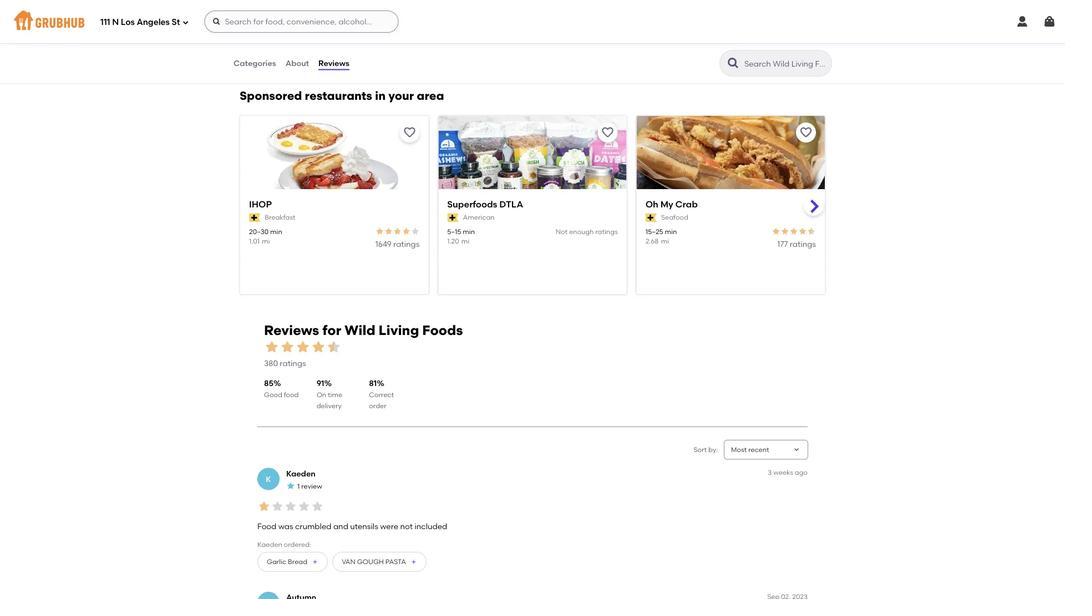 Task type: vqa. For each thing, say whether or not it's contained in the screenshot.
THE "85 GOOD FOOD"
yes



Task type: locate. For each thing, give the bounding box(es) containing it.
reviews up restaurants
[[319, 58, 349, 68]]

1 min from the left
[[270, 228, 282, 236]]

for
[[322, 323, 341, 339]]

0 vertical spatial reviews
[[319, 58, 349, 68]]

1 horizontal spatial kaeden
[[286, 469, 316, 479]]

1 vertical spatial reviews
[[264, 323, 319, 339]]

3 min from the left
[[665, 228, 677, 236]]

save this restaurant button for oh
[[796, 123, 816, 143]]

380
[[264, 359, 278, 368]]

oh my crab link
[[646, 198, 816, 211]]

ratings right 380
[[280, 359, 306, 368]]

svg image
[[1016, 15, 1029, 28]]

2 mi from the left
[[462, 237, 470, 245]]

review
[[301, 483, 322, 491]]

0 horizontal spatial mi
[[262, 237, 270, 245]]

weeks
[[774, 469, 793, 477]]

ratings right 177
[[790, 240, 816, 249]]

st
[[172, 17, 180, 27]]

15–25
[[646, 228, 664, 236]]

min down seafood
[[665, 228, 677, 236]]

subscription pass image
[[249, 214, 260, 222]]

order
[[369, 402, 387, 410]]

1 horizontal spatial mi
[[462, 237, 470, 245]]

2 min from the left
[[463, 228, 475, 236]]

kaeden down food
[[257, 541, 282, 549]]

2 save this restaurant button from the left
[[598, 123, 618, 143]]

1649
[[376, 240, 392, 249]]

85
[[264, 379, 273, 388]]

oh
[[646, 199, 659, 210]]

min right 5–15
[[463, 228, 475, 236]]

ratings for 380 ratings
[[280, 359, 306, 368]]

plus icon image
[[312, 559, 319, 566], [411, 559, 417, 566]]

2 horizontal spatial min
[[665, 228, 677, 236]]

Sort by: field
[[731, 445, 769, 455]]

subscription pass image down oh at top
[[646, 214, 657, 222]]

2 save this restaurant image from the left
[[800, 126, 813, 140]]

min
[[270, 228, 282, 236], [463, 228, 475, 236], [665, 228, 677, 236]]

1 save this restaurant image from the left
[[403, 126, 416, 140]]

mi right 1.20
[[462, 237, 470, 245]]

0 horizontal spatial subscription pass image
[[447, 214, 459, 222]]

ratings right 1649
[[393, 240, 420, 249]]

crab
[[676, 199, 698, 210]]

superfoods dtla
[[447, 199, 523, 210]]

1 vertical spatial kaeden
[[257, 541, 282, 549]]

min inside 15–25 min 2.68 mi
[[665, 228, 677, 236]]

ratings
[[595, 228, 618, 236], [393, 240, 420, 249], [790, 240, 816, 249], [280, 359, 306, 368]]

plus icon image inside van gough pasta button
[[411, 559, 417, 566]]

2 subscription pass image from the left
[[646, 214, 657, 222]]

1 plus icon image from the left
[[312, 559, 319, 566]]

0 horizontal spatial kaeden
[[257, 541, 282, 549]]

mi right "2.68"
[[661, 237, 669, 245]]

save this restaurant button for superfoods
[[598, 123, 618, 143]]

mi inside 20–30 min 1.01 mi
[[262, 237, 270, 245]]

save this restaurant button
[[400, 123, 420, 143], [598, 123, 618, 143], [796, 123, 816, 143]]

van gough pasta button
[[332, 552, 427, 572]]

kaeden
[[286, 469, 316, 479], [257, 541, 282, 549]]

mi inside 15–25 min 2.68 mi
[[661, 237, 669, 245]]

plus icon image inside garlic bread button
[[312, 559, 319, 566]]

1 horizontal spatial min
[[463, 228, 475, 236]]

mi right the 1.01
[[262, 237, 270, 245]]

van gough pasta
[[342, 558, 406, 566]]

2 horizontal spatial save this restaurant button
[[796, 123, 816, 143]]

garlic bread button
[[257, 552, 328, 572]]

2 plus icon image from the left
[[411, 559, 417, 566]]

1 horizontal spatial save this restaurant image
[[800, 126, 813, 140]]

were
[[380, 522, 399, 531]]

1 subscription pass image from the left
[[447, 214, 459, 222]]

n
[[112, 17, 119, 27]]

subscription pass image
[[447, 214, 459, 222], [646, 214, 657, 222]]

food
[[257, 522, 276, 531]]

91 on time delivery
[[317, 379, 342, 410]]

plus icon image right bread
[[312, 559, 319, 566]]

ordered:
[[284, 541, 311, 549]]

sponsored
[[240, 89, 302, 103]]

your
[[389, 89, 414, 103]]

sort by:
[[694, 446, 718, 454]]

time
[[328, 391, 342, 399]]

3 save this restaurant button from the left
[[796, 123, 816, 143]]

1 mi from the left
[[262, 237, 270, 245]]

los
[[121, 17, 135, 27]]

area
[[417, 89, 444, 103]]

save this restaurant image
[[403, 126, 416, 140], [800, 126, 813, 140]]

mi inside 5–15 min 1.20 mi
[[462, 237, 470, 245]]

1 save this restaurant button from the left
[[400, 123, 420, 143]]

kaeden up 1
[[286, 469, 316, 479]]

most recent
[[731, 446, 769, 454]]

most
[[731, 446, 747, 454]]

3 mi from the left
[[661, 237, 669, 245]]

0 vertical spatial kaeden
[[286, 469, 316, 479]]

enough
[[569, 228, 594, 236]]

save this restaurant image
[[601, 126, 615, 140]]

not
[[400, 522, 413, 531]]

search icon image
[[727, 57, 740, 70]]

american
[[463, 214, 495, 222]]

sort
[[694, 446, 707, 454]]

categories
[[234, 58, 276, 68]]

0 horizontal spatial save this restaurant button
[[400, 123, 420, 143]]

save this restaurant image for oh my crab
[[800, 126, 813, 140]]

3 weeks ago
[[768, 469, 808, 477]]

crumbled
[[295, 522, 332, 531]]

superfoods dtla link
[[447, 198, 618, 211]]

1 horizontal spatial subscription pass image
[[646, 214, 657, 222]]

1.01
[[249, 237, 260, 245]]

subscription pass image up 5–15
[[447, 214, 459, 222]]

svg image
[[1043, 15, 1057, 28], [212, 17, 221, 26], [182, 19, 189, 26]]

0 horizontal spatial svg image
[[182, 19, 189, 26]]

not
[[556, 228, 568, 236]]

correct
[[369, 391, 394, 399]]

0 horizontal spatial save this restaurant image
[[403, 126, 416, 140]]

111
[[100, 17, 110, 27]]

min inside 5–15 min 1.20 mi
[[463, 228, 475, 236]]

0 horizontal spatial plus icon image
[[312, 559, 319, 566]]

good
[[264, 391, 282, 399]]

superfoods dtla logo image
[[439, 116, 627, 209]]

81
[[369, 379, 377, 388]]

star icon image
[[375, 227, 384, 236], [384, 227, 393, 236], [393, 227, 402, 236], [402, 227, 411, 236], [411, 227, 420, 236], [772, 227, 781, 236], [781, 227, 790, 236], [790, 227, 798, 236], [798, 227, 807, 236], [807, 227, 816, 236], [807, 227, 816, 236], [264, 340, 280, 355], [280, 340, 295, 355], [295, 340, 311, 355], [311, 340, 326, 355], [326, 340, 342, 355], [326, 340, 342, 355], [286, 482, 295, 491], [257, 500, 271, 514], [271, 500, 284, 514], [284, 500, 297, 514], [297, 500, 311, 514], [311, 500, 324, 514]]

Search Wild Living Foods search field
[[744, 58, 828, 69]]

1 horizontal spatial save this restaurant button
[[598, 123, 618, 143]]

min down breakfast
[[270, 228, 282, 236]]

mi
[[262, 237, 270, 245], [462, 237, 470, 245], [661, 237, 669, 245]]

ratings for 177 ratings
[[790, 240, 816, 249]]

1.20
[[447, 237, 459, 245]]

seafood
[[661, 214, 689, 222]]

reviews inside button
[[319, 58, 349, 68]]

0 horizontal spatial min
[[270, 228, 282, 236]]

min inside 20–30 min 1.01 mi
[[270, 228, 282, 236]]

my
[[661, 199, 674, 210]]

plus icon image right pasta
[[411, 559, 417, 566]]

2 horizontal spatial mi
[[661, 237, 669, 245]]

and
[[333, 522, 348, 531]]

reviews
[[319, 58, 349, 68], [264, 323, 319, 339]]

reviews up 380 ratings
[[264, 323, 319, 339]]

on
[[317, 391, 326, 399]]

81 correct order
[[369, 379, 394, 410]]

91
[[317, 379, 324, 388]]

1 horizontal spatial plus icon image
[[411, 559, 417, 566]]

caret down icon image
[[792, 446, 801, 455]]

mi for oh my crab
[[661, 237, 669, 245]]



Task type: describe. For each thing, give the bounding box(es) containing it.
2.68
[[646, 237, 659, 245]]

ago
[[795, 469, 808, 477]]

bread
[[288, 558, 308, 566]]

by:
[[709, 446, 718, 454]]

1649 ratings
[[376, 240, 420, 249]]

delivery
[[317, 402, 342, 410]]

ihop
[[249, 199, 272, 210]]

3
[[768, 469, 772, 477]]

restaurants
[[305, 89, 372, 103]]

ratings right enough
[[595, 228, 618, 236]]

380 ratings
[[264, 359, 306, 368]]

177
[[778, 240, 788, 249]]

5–15 min 1.20 mi
[[447, 228, 475, 245]]

mi for ihop
[[262, 237, 270, 245]]

not enough ratings
[[556, 228, 618, 236]]

2 horizontal spatial svg image
[[1043, 15, 1057, 28]]

5–15
[[447, 228, 461, 236]]

oh my crab logo image
[[637, 116, 825, 209]]

included
[[415, 522, 447, 531]]

min for superfoods dtla
[[463, 228, 475, 236]]

plus icon image for garlic bread
[[312, 559, 319, 566]]

about button
[[285, 43, 310, 83]]

min for oh my crab
[[665, 228, 677, 236]]

15–25 min 2.68 mi
[[646, 228, 677, 245]]

1 review
[[297, 483, 322, 491]]

111 n los angeles st
[[100, 17, 180, 27]]

was
[[278, 522, 293, 531]]

1
[[297, 483, 300, 491]]

garlic
[[267, 558, 286, 566]]

85 good food
[[264, 379, 299, 399]]

recent
[[748, 446, 769, 454]]

angeles
[[137, 17, 170, 27]]

food
[[284, 391, 299, 399]]

about
[[286, 58, 309, 68]]

reviews for wild living foods
[[264, 323, 463, 339]]

superfoods
[[447, 199, 497, 210]]

breakfast
[[265, 214, 296, 222]]

dtla
[[500, 199, 523, 210]]

food was crumbled and utensils were not included
[[257, 522, 447, 531]]

subscription pass image for oh
[[646, 214, 657, 222]]

kaeden for kaeden
[[286, 469, 316, 479]]

subscription pass image for superfoods
[[447, 214, 459, 222]]

reviews for reviews for wild living foods
[[264, 323, 319, 339]]

kaeden  ordered:
[[257, 541, 311, 549]]

gough
[[357, 558, 384, 566]]

oh my crab
[[646, 199, 698, 210]]

ihop logo image
[[240, 116, 429, 209]]

van
[[342, 558, 356, 566]]

ratings for 1649 ratings
[[393, 240, 420, 249]]

wild
[[345, 323, 375, 339]]

mi for superfoods dtla
[[462, 237, 470, 245]]

reviews button
[[318, 43, 350, 83]]

20–30
[[249, 228, 269, 236]]

foods
[[422, 323, 463, 339]]

k
[[266, 475, 271, 484]]

reviews for reviews
[[319, 58, 349, 68]]

kaeden for kaeden  ordered:
[[257, 541, 282, 549]]

living
[[379, 323, 419, 339]]

sponsored restaurants in your area
[[240, 89, 444, 103]]

main navigation navigation
[[0, 0, 1065, 43]]

min for ihop
[[270, 228, 282, 236]]

in
[[375, 89, 386, 103]]

utensils
[[350, 522, 378, 531]]

save this restaurant image for ihop
[[403, 126, 416, 140]]

plus icon image for van gough pasta
[[411, 559, 417, 566]]

Search for food, convenience, alcohol... search field
[[204, 11, 399, 33]]

20–30 min 1.01 mi
[[249, 228, 282, 245]]

ihop link
[[249, 198, 420, 211]]

1 horizontal spatial svg image
[[212, 17, 221, 26]]

pasta
[[386, 558, 406, 566]]

categories button
[[233, 43, 277, 83]]

garlic bread
[[267, 558, 308, 566]]

177 ratings
[[778, 240, 816, 249]]



